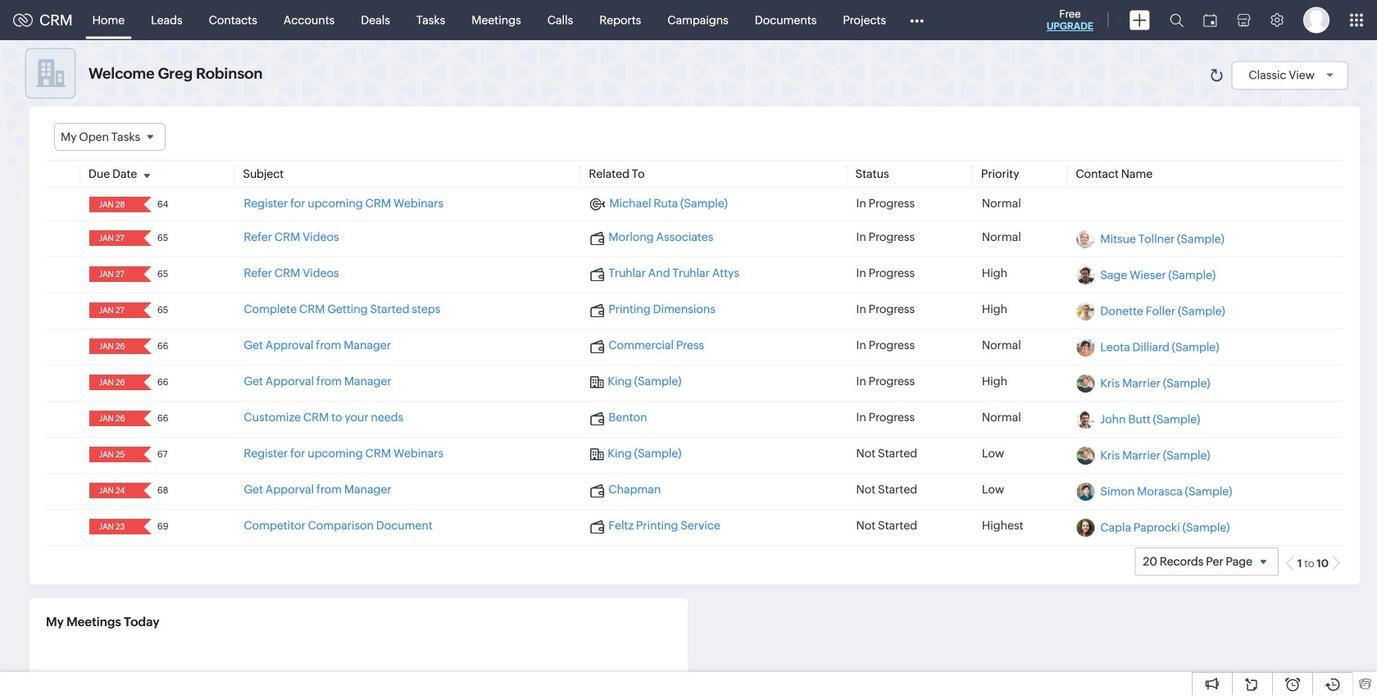 Task type: describe. For each thing, give the bounding box(es) containing it.
create menu element
[[1120, 0, 1160, 40]]

logo image
[[13, 14, 33, 27]]



Task type: locate. For each thing, give the bounding box(es) containing it.
profile element
[[1294, 0, 1340, 40]]

create menu image
[[1130, 10, 1151, 30]]

Other Modules field
[[900, 7, 935, 33]]

search image
[[1170, 13, 1184, 27]]

profile image
[[1304, 7, 1330, 33]]

search element
[[1160, 0, 1194, 40]]

None field
[[54, 123, 166, 151], [94, 197, 133, 213], [94, 231, 133, 246], [94, 267, 133, 282], [94, 303, 133, 318], [94, 339, 133, 354], [94, 375, 133, 391], [94, 411, 133, 427], [94, 447, 133, 463], [94, 483, 133, 499], [94, 519, 133, 535], [54, 123, 166, 151], [94, 197, 133, 213], [94, 231, 133, 246], [94, 267, 133, 282], [94, 303, 133, 318], [94, 339, 133, 354], [94, 375, 133, 391], [94, 411, 133, 427], [94, 447, 133, 463], [94, 483, 133, 499], [94, 519, 133, 535]]

calendar image
[[1204, 14, 1218, 27]]



Task type: vqa. For each thing, say whether or not it's contained in the screenshot.
field
yes



